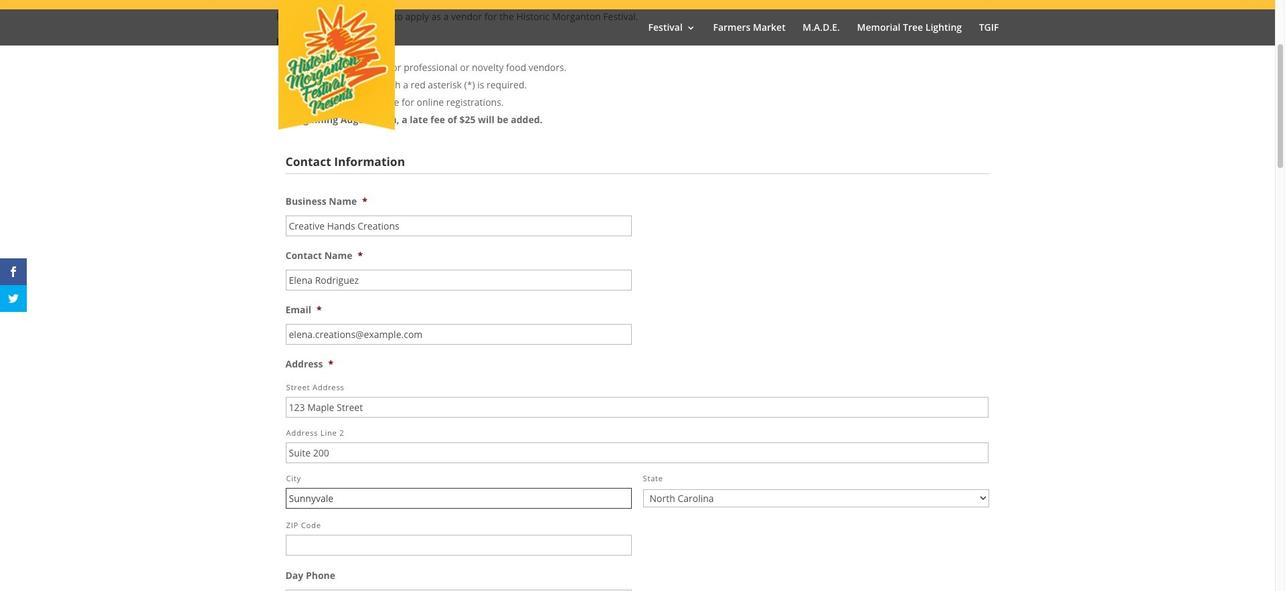 Task type: describe. For each thing, give the bounding box(es) containing it.
historic morganton festival image
[[279, 0, 395, 130]]



Task type: locate. For each thing, give the bounding box(es) containing it.
None text field
[[286, 215, 632, 236], [286, 270, 632, 290], [286, 324, 632, 345], [286, 397, 989, 418], [286, 442, 989, 463], [286, 590, 632, 591], [286, 215, 632, 236], [286, 270, 632, 290], [286, 324, 632, 345], [286, 397, 989, 418], [286, 442, 989, 463], [286, 590, 632, 591]]

None text field
[[286, 488, 632, 509], [286, 535, 632, 556], [286, 488, 632, 509], [286, 535, 632, 556]]



Task type: vqa. For each thing, say whether or not it's contained in the screenshot.
radio
no



